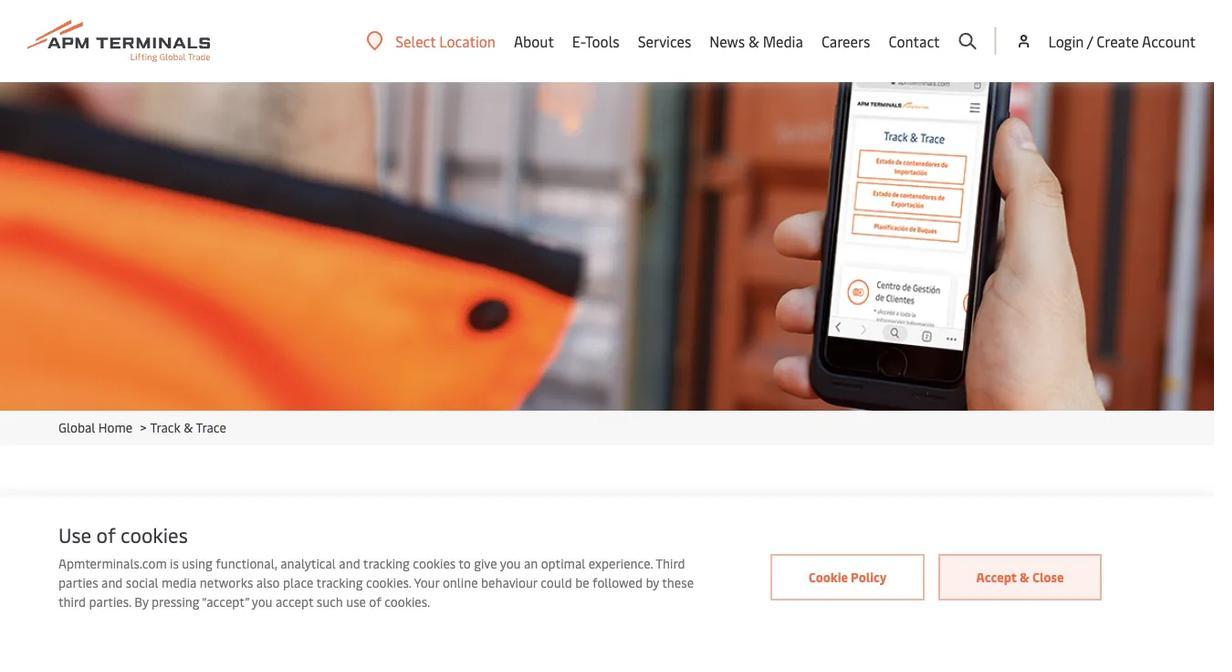 Task type: vqa. For each thing, say whether or not it's contained in the screenshot.
The Services
yes



Task type: locate. For each thing, give the bounding box(es) containing it.
parties.
[[89, 592, 131, 610]]

of up apmterminals.com
[[96, 521, 116, 548]]

& left close
[[1020, 568, 1030, 586]]

cookies. left your
[[366, 573, 411, 591]]

services button
[[638, 0, 691, 82]]

cookie policy link
[[771, 555, 924, 600]]

1 horizontal spatial cookies
[[413, 554, 456, 571]]

followed
[[593, 573, 643, 591]]

0 horizontal spatial cookies
[[121, 521, 188, 548]]

trace
[[196, 419, 226, 436], [244, 477, 368, 549]]

you
[[500, 554, 521, 571], [252, 592, 273, 610]]

about
[[514, 31, 554, 51]]

news
[[710, 31, 745, 51]]

use
[[346, 592, 366, 610]]

account
[[1142, 31, 1196, 51]]

such
[[317, 592, 343, 610]]

track up apmterminals.com
[[58, 477, 180, 549]]

1 vertical spatial of
[[369, 592, 381, 610]]

trace up analytical
[[244, 477, 368, 549]]

parties
[[58, 573, 98, 591]]

& for news
[[749, 31, 759, 51]]

of right use
[[369, 592, 381, 610]]

use of cookies apmterminals.com is using functional, analytical and tracking cookies to give you an optimal experience. third parties and social media networks also place tracking cookies. your online behaviour could be followed by these third parties. by pressing "accept" you accept such use of cookies.
[[58, 521, 694, 610]]

cookies. down your
[[385, 592, 430, 610]]

cookies up your
[[413, 554, 456, 571]]

& right news
[[749, 31, 759, 51]]

0 vertical spatial cookies
[[121, 521, 188, 548]]

1 vertical spatial trace
[[244, 477, 368, 549]]

networks
[[200, 573, 253, 591]]

1 horizontal spatial you
[[500, 554, 521, 571]]

1 horizontal spatial trace
[[244, 477, 368, 549]]

0 horizontal spatial you
[[252, 592, 273, 610]]

/
[[1087, 31, 1093, 51]]

& for accept
[[1020, 568, 1030, 586]]

and
[[339, 554, 360, 571], [101, 573, 123, 591]]

cookies
[[121, 521, 188, 548], [413, 554, 456, 571]]

optimal
[[541, 554, 585, 571]]

0 vertical spatial trace
[[196, 419, 226, 436]]

be
[[575, 573, 589, 591]]

1 vertical spatial you
[[252, 592, 273, 610]]

careers
[[822, 31, 870, 51]]

cookies up is
[[121, 521, 188, 548]]

tools
[[585, 31, 620, 51]]

& for track
[[194, 477, 232, 549]]

cookies.
[[366, 573, 411, 591], [385, 592, 430, 610]]

tracking up such
[[316, 573, 363, 591]]

policy
[[851, 568, 887, 586]]

1 vertical spatial and
[[101, 573, 123, 591]]

behaviour
[[481, 573, 537, 591]]

of
[[96, 521, 116, 548], [369, 592, 381, 610]]

services
[[638, 31, 691, 51]]

0 horizontal spatial of
[[96, 521, 116, 548]]

track right >
[[150, 419, 181, 436]]

& right >
[[184, 419, 193, 436]]

you up behaviour
[[500, 554, 521, 571]]

& inside popup button
[[749, 31, 759, 51]]

functional,
[[216, 554, 277, 571]]

contact button
[[889, 0, 940, 82]]

close
[[1032, 568, 1064, 586]]

& inside button
[[1020, 568, 1030, 586]]

tracking
[[363, 554, 410, 571], [316, 573, 363, 591]]

login / create account
[[1048, 31, 1196, 51]]

0 vertical spatial and
[[339, 554, 360, 571]]

news & media button
[[710, 0, 803, 82]]

&
[[749, 31, 759, 51], [184, 419, 193, 436], [194, 477, 232, 549], [1020, 568, 1030, 586]]

tracking up use
[[363, 554, 410, 571]]

experience.
[[589, 554, 653, 571]]

& up using
[[194, 477, 232, 549]]

0 horizontal spatial and
[[101, 573, 123, 591]]

give
[[474, 554, 497, 571]]

is
[[170, 554, 179, 571]]

0 vertical spatial of
[[96, 521, 116, 548]]

global home > track & trace
[[58, 419, 226, 436]]

track
[[150, 419, 181, 436], [58, 477, 180, 549]]

0 horizontal spatial trace
[[196, 419, 226, 436]]

and up use
[[339, 554, 360, 571]]

1 horizontal spatial and
[[339, 554, 360, 571]]

login
[[1048, 31, 1084, 51]]

e-tools button
[[572, 0, 620, 82]]

0 vertical spatial cookies.
[[366, 573, 411, 591]]

apmterminals.com
[[58, 554, 167, 571]]

and down apmterminals.com
[[101, 573, 123, 591]]

trace right >
[[196, 419, 226, 436]]

you down also
[[252, 592, 273, 610]]

select
[[396, 31, 436, 51]]



Task type: describe. For each thing, give the bounding box(es) containing it.
using
[[182, 554, 213, 571]]

location
[[439, 31, 496, 51]]

>
[[140, 419, 147, 436]]

to
[[459, 554, 471, 571]]

media
[[763, 31, 803, 51]]

by
[[646, 573, 659, 591]]

place
[[283, 573, 314, 591]]

media
[[162, 573, 197, 591]]

social
[[126, 573, 159, 591]]

pressing
[[152, 592, 200, 610]]

online
[[443, 573, 478, 591]]

1 horizontal spatial of
[[369, 592, 381, 610]]

global home link
[[58, 419, 132, 436]]

also
[[256, 573, 280, 591]]

select location button
[[366, 31, 496, 51]]

0 vertical spatial track
[[150, 419, 181, 436]]

create
[[1097, 31, 1139, 51]]

could
[[541, 573, 572, 591]]

careers button
[[822, 0, 870, 82]]

accept
[[276, 592, 313, 610]]

track & trace
[[58, 477, 368, 549]]

accept & close button
[[939, 555, 1101, 600]]

use
[[58, 521, 91, 548]]

global
[[58, 419, 95, 436]]

1 vertical spatial track
[[58, 477, 180, 549]]

accept & close
[[976, 568, 1064, 586]]

0 vertical spatial tracking
[[363, 554, 410, 571]]

third
[[656, 554, 685, 571]]

these
[[662, 573, 694, 591]]

third
[[58, 592, 86, 610]]

home
[[98, 419, 132, 436]]

analytical
[[280, 554, 336, 571]]

select location
[[396, 31, 496, 51]]

contact
[[889, 31, 940, 51]]

login / create account link
[[1015, 0, 1196, 82]]

e-tools
[[572, 31, 620, 51]]

1 vertical spatial cookies
[[413, 554, 456, 571]]

1 vertical spatial tracking
[[316, 573, 363, 591]]

by
[[134, 592, 149, 610]]

e-
[[572, 31, 585, 51]]

cookie policy
[[809, 568, 887, 586]]

news & media
[[710, 31, 803, 51]]

an
[[524, 554, 538, 571]]

"accept"
[[202, 592, 249, 610]]

accept
[[976, 568, 1017, 586]]

about button
[[514, 0, 554, 82]]

1 vertical spatial cookies.
[[385, 592, 430, 610]]

tt image
[[0, 82, 1214, 411]]

cookie
[[809, 568, 848, 586]]

your
[[414, 573, 440, 591]]

0 vertical spatial you
[[500, 554, 521, 571]]



